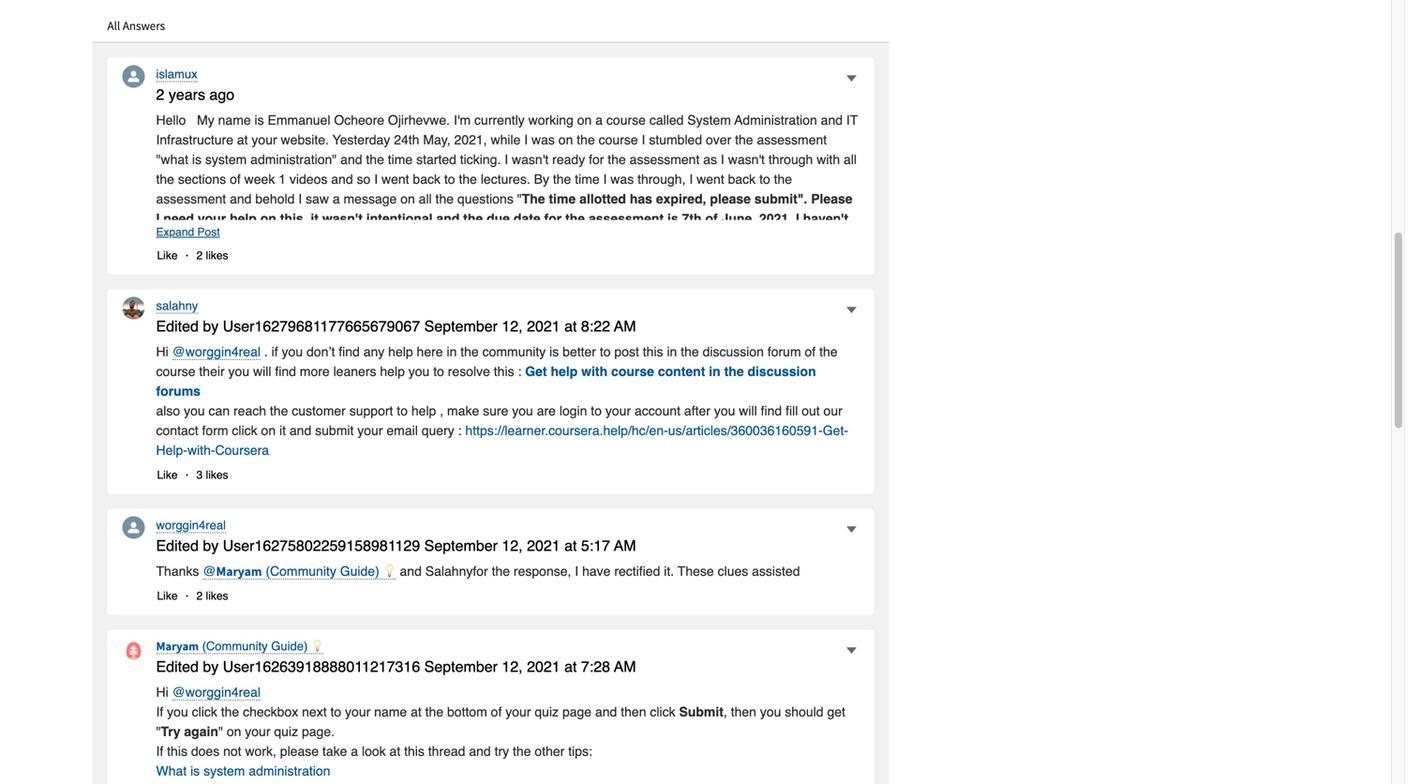 Task type: vqa. For each thing, say whether or not it's contained in the screenshot.
the left find
yes



Task type: describe. For each thing, give the bounding box(es) containing it.
what is system administration link
[[156, 763, 331, 779]]

it.
[[664, 564, 674, 579]]

2 likes for by
[[196, 590, 228, 603]]

@worggin4real link for edited
[[172, 344, 261, 360]]

you right if
[[282, 344, 303, 359]]

discussion inside the . if you don't find any help here in the community is better to post this in the discussion forum of the course their you will find more leaners help you to resolve this :
[[703, 344, 764, 359]]

on up ready
[[559, 132, 573, 147]]

0 vertical spatial a
[[596, 113, 603, 128]]

so
[[357, 172, 371, 187]]

12, for 8:22
[[502, 318, 523, 335]]

1 vertical spatial was
[[611, 172, 634, 187]]

likes for ago
[[206, 249, 228, 262]]

" inside , then you should get "
[[156, 724, 161, 739]]

you left are
[[512, 403, 533, 418]]

the up 'try again " on your quiz page.'
[[221, 704, 239, 719]]

september for user16275802259158981129
[[425, 537, 498, 554]]

2 @worggin4real from the top
[[172, 685, 261, 700]]

their
[[199, 364, 225, 379]]

videos
[[290, 172, 328, 187]]

you right after
[[714, 403, 736, 418]]

of inside the . if you don't find any help here in the community is better to post this in the discussion forum of the course their you will find more leaners help you to resolve this :
[[805, 344, 816, 359]]

click inside also you can reach the customer support to help ,  make sure you are login to your account after you will find fill out our contact form click on it and submit your email query :
[[232, 423, 258, 438]]

0 horizontal spatial quiz
[[274, 724, 298, 739]]

and inside the time allotted has expired, please submit". please i need your help on this, it wasn't intentional and the due date for the assessment is 7th of june, 2021. i haven't attempted any of the questions.
[[436, 211, 460, 226]]

get
[[525, 364, 547, 379]]

to up email
[[397, 403, 408, 418]]

at left "bottom"
[[411, 704, 422, 719]]

1 horizontal spatial in
[[667, 344, 677, 359]]

assessment down sections
[[156, 191, 226, 206]]

expand post link
[[156, 224, 860, 241]]

salahnyfor
[[426, 564, 488, 579]]

make
[[447, 403, 479, 418]]

the down ticking.
[[459, 172, 477, 187]]

resolve
[[448, 364, 490, 379]]

account
[[635, 403, 681, 418]]

get help with course content in the discussion forums
[[156, 364, 817, 399]]

you down here
[[409, 364, 430, 379]]

course inside the . if you don't find any help here in the community is better to post this in the discussion forum of the course their you will find more leaners help you to resolve this :
[[156, 364, 196, 379]]

it inside the time allotted has expired, please submit". please i need your help on this, it wasn't intentional and the due date for the assessment is 7th of june, 2021. i haven't attempted any of the questions.
[[311, 211, 319, 226]]

your up work,
[[245, 724, 271, 739]]

leaners
[[333, 364, 377, 379]]

2021 for 8:22
[[527, 318, 561, 335]]

and right page
[[596, 704, 617, 719]]

1 back from the left
[[413, 172, 441, 187]]

attempted any
[[156, 231, 245, 246]]

the up submit".
[[774, 172, 793, 187]]

course inside get help with course content in the discussion forums
[[611, 364, 655, 379]]

the down started in the left top of the page
[[436, 191, 454, 206]]

𝗠𝗮𝗿𝘆𝗮𝗺 (community guide) 💡 image
[[122, 637, 145, 660]]

assessment up the "through,"
[[630, 152, 700, 167]]

8:22
[[581, 318, 611, 335]]

assessment up through in the right top of the page
[[757, 132, 827, 147]]

our
[[824, 403, 843, 418]]

for inside hello   my name is emmanuel ocheore ojirhevwe. i'm currently working on a course called system administration and it infrastructure at your website. yesterday 24th may, 2021, while i was on the course i stumbled over the assessment "what is system administration" and the time started ticking. i wasn't ready for the assessment as i wasn't through with all the sections of week 1 videos and so i went back to the lectures. by the time i was through, i went back to the assessment and behold i saw a message on all the questions "
[[589, 152, 604, 167]]

after
[[685, 403, 711, 418]]

at inside hello   my name is emmanuel ocheore ojirhevwe. i'm currently working on a course called system administration and it infrastructure at your website. yesterday 24th may, 2021, while i was on the course i stumbled over the assessment "what is system administration" and the time started ticking. i wasn't ready for the assessment as i wasn't through with all the sections of week 1 videos and so i went back to the lectures. by the time i was through, i went back to the assessment and behold i saw a message on all the questions "
[[237, 132, 248, 147]]

am inside 𝗠𝗮𝗿𝘆𝗮𝗺 (community guide) 💡 edited by user16263918888011217316 september 12, 2021 at 7:28 am
[[614, 658, 636, 675]]

am for edited by user16275802259158981129 september 12, 2021 at 5:17 am
[[614, 537, 636, 554]]

administration
[[735, 113, 818, 128]]

i left stumbled
[[642, 132, 646, 147]]

1 horizontal spatial guide)
[[340, 564, 380, 579]]

on up intentional
[[401, 191, 415, 206]]

at inside worggin4real edited by user16275802259158981129 september 12, 2021 at 5:17 am
[[565, 537, 577, 554]]

to up submit".
[[760, 172, 771, 187]]

2 horizontal spatial click
[[650, 704, 676, 719]]

2 went from the left
[[697, 172, 725, 187]]

form
[[202, 423, 228, 438]]

is left emmanuel
[[255, 113, 264, 128]]

i down while
[[505, 152, 508, 167]]

system inside hello   my name is emmanuel ocheore ojirhevwe. i'm currently working on a course called system administration and it infrastructure at your website. yesterday 24th may, 2021, while i was on the course i stumbled over the assessment "what is system administration" and the time started ticking. i wasn't ready for the assessment as i wasn't through with all the sections of week 1 videos and so i went back to the lectures. by the time i was through, i went back to the assessment and behold i saw a message on all the questions "
[[205, 152, 247, 167]]

content
[[658, 364, 706, 379]]

help right any
[[388, 344, 413, 359]]

to right login
[[591, 403, 602, 418]]

the right by
[[553, 172, 571, 187]]

@worggin4real link for (community
[[172, 685, 261, 701]]

yesterday
[[333, 132, 390, 147]]

your inside the time allotted has expired, please submit". please i need your help on this, it wasn't intentional and the due date for the assessment is 7th of june, 2021. i haven't attempted any of the questions.
[[198, 211, 226, 226]]

administration"
[[251, 152, 337, 167]]

tips:
[[569, 744, 593, 759]]

1 vertical spatial find
[[275, 364, 296, 379]]

and inside if this does not work, please take a look at this thread and try the other tips: what is system administration
[[469, 744, 491, 759]]

worggin4real
[[156, 518, 226, 532]]

take
[[323, 744, 347, 759]]

is inside if this does not work, please take a look at this thread and try the other tips: what is system administration
[[190, 763, 200, 779]]

website.
[[281, 132, 329, 147]]

7th
[[682, 211, 702, 226]]

0 horizontal spatial was
[[532, 132, 555, 147]]

find inside also you can reach the customer support to help ,  make sure you are login to your account after you will find fill out our contact form click on it and submit your email query :
[[761, 403, 782, 418]]

help inside the time allotted has expired, please submit". please i need your help on this, it wasn't intentional and the due date for the assessment is 7th of june, 2021. i haven't attempted any of the questions.
[[230, 211, 257, 226]]

course left called
[[607, 113, 646, 128]]

if for if this does not work, please take a look at this thread and try the other tips: what is system administration
[[156, 744, 163, 759]]

the
[[522, 191, 545, 206]]

for inside the time allotted has expired, please submit". please i need your help on this, it wasn't intentional and the due date for the assessment is 7th of june, 2021. i haven't attempted any of the questions.
[[544, 211, 562, 226]]

on up not
[[227, 724, 241, 739]]

stumbled
[[649, 132, 703, 147]]

this,
[[280, 211, 307, 226]]

2 inside islamux 2 years ago
[[156, 86, 164, 103]]

0 vertical spatial quiz
[[535, 704, 559, 719]]

better
[[563, 344, 596, 359]]

email
[[387, 423, 418, 438]]

you left can
[[184, 403, 205, 418]]

and down worggin4real edited by user16275802259158981129 september 12, 2021 at 5:17 am
[[400, 564, 422, 579]]

7:28
[[581, 658, 611, 675]]

what
[[156, 763, 187, 779]]

1 horizontal spatial name
[[374, 704, 407, 719]]

1 horizontal spatial find
[[339, 344, 360, 359]]

will inside also you can reach the customer support to help ,  make sure you are login to your account after you will find fill out our contact form click on it and submit your email query :
[[739, 403, 758, 418]]

your down support
[[358, 423, 383, 438]]

am for edited by user16279681177665679067 september 12, 2021 at 8:22 am
[[614, 318, 636, 335]]

submit
[[315, 423, 354, 438]]

course left stumbled
[[599, 132, 638, 147]]

out
[[802, 403, 820, 418]]

get help with course content in the discussion forums link
[[156, 364, 817, 399]]

your up look
[[345, 704, 371, 719]]

and left it
[[821, 113, 843, 128]]

submit
[[679, 704, 724, 719]]

your left "account"
[[606, 403, 631, 418]]

i right 2021.
[[796, 211, 800, 226]]

post
[[615, 344, 640, 359]]

with inside hello   my name is emmanuel ocheore ojirhevwe. i'm currently working on a course called system administration and it infrastructure at your website. yesterday 24th may, 2021, while i was on the course i stumbled over the assessment "what is system administration" and the time started ticking. i wasn't ready for the assessment as i wasn't through with all the sections of week 1 videos and so i went back to the lectures. by the time i was through, i went back to the assessment and behold i saw a message on all the questions "
[[817, 152, 840, 167]]

i left need
[[156, 211, 160, 226]]

on inside also you can reach the customer support to help ,  make sure you are login to your account after you will find fill out our contact form click on it and submit your email query :
[[261, 423, 276, 438]]

over
[[706, 132, 732, 147]]

@𝗠𝗮𝗿𝘆𝗮𝗺
[[203, 564, 262, 579]]

1 hi from the top
[[156, 344, 169, 359]]

2 hi @worggin4real from the top
[[156, 685, 261, 700]]

help down any
[[380, 364, 405, 379]]

due
[[487, 211, 510, 226]]

3
[[196, 469, 203, 482]]

0 vertical spatial (community
[[266, 564, 337, 579]]

while
[[491, 132, 521, 147]]

1 @worggin4real from the top
[[172, 344, 261, 359]]

on inside the time allotted has expired, please submit". please i need your help on this, it wasn't intentional and the due date for the assessment is 7th of june, 2021. i haven't attempted any of the questions.
[[260, 211, 277, 226]]

the inside also you can reach the customer support to help ,  make sure you are login to your account after you will find fill out our contact form click on it and submit your email query :
[[270, 403, 288, 418]]

if you click the checkbox next to your name at the bottom of your quiz page and then click submit
[[156, 704, 724, 719]]

i right as
[[721, 152, 725, 167]]

and left so
[[331, 172, 353, 187]]

the left response, on the left bottom of the page
[[492, 564, 510, 579]]

infrastructure
[[156, 132, 234, 147]]

: inside also you can reach the customer support to help ,  make sure you are login to your account after you will find fill out our contact form click on it and submit your email query :
[[458, 423, 462, 438]]

1 vertical spatial time
[[575, 172, 600, 187]]

lectures.
[[481, 172, 531, 187]]

this left thread
[[404, 744, 425, 759]]

clues
[[718, 564, 749, 579]]

ago
[[210, 86, 235, 103]]

time inside the time allotted has expired, please submit". please i need your help on this, it wasn't intentional and the due date for the assessment is 7th of june, 2021. i haven't attempted any of the questions.
[[549, 191, 576, 206]]

login
[[560, 403, 587, 418]]

rectified
[[615, 564, 661, 579]]

i up allotted
[[604, 172, 607, 187]]

i up expired,
[[690, 172, 693, 187]]

the down allotted
[[566, 211, 585, 226]]

like for 2 years ago
[[157, 249, 178, 262]]

are
[[537, 403, 556, 418]]

and inside also you can reach the customer support to help ,  make sure you are login to your account after you will find fill out our contact form click on it and submit your email query :
[[290, 423, 312, 438]]

1 horizontal spatial all
[[844, 152, 857, 167]]

thanks @𝗠𝗮𝗿𝘆𝗮𝗺 (community guide) 💡 and salahnyfor the response, i have rectified it. these clues assisted
[[156, 564, 800, 579]]

worggin4real edited by user16275802259158981129 september 12, 2021 at 5:17 am
[[156, 518, 636, 554]]

to down here
[[433, 364, 444, 379]]

2021,
[[454, 132, 487, 147]]

here
[[417, 344, 443, 359]]

worggin4real image
[[122, 516, 145, 539]]

1 horizontal spatial wasn't
[[512, 152, 549, 167]]

the up 'content'
[[681, 344, 699, 359]]

next
[[302, 704, 327, 719]]

your up try
[[506, 704, 531, 719]]

try again " on your quiz page.
[[161, 724, 335, 739]]

like for edited by user16279681177665679067 september 12, 2021 at 8:22 am
[[157, 469, 178, 482]]

the up allotted
[[608, 152, 626, 167]]

the down this,
[[265, 231, 285, 246]]

1 horizontal spatial "
[[218, 724, 223, 739]]

the up resolve
[[461, 344, 479, 359]]

and down week
[[230, 191, 252, 206]]

if
[[272, 344, 278, 359]]

name inside hello   my name is emmanuel ocheore ojirhevwe. i'm currently working on a course called system administration and it infrastructure at your website. yesterday 24th may, 2021, while i was on the course i stumbled over the assessment "what is system administration" and the time started ticking. i wasn't ready for the assessment as i wasn't through with all the sections of week 1 videos and so i went back to the lectures. by the time i was through, i went back to the assessment and behold i saw a message on all the questions "
[[218, 113, 251, 128]]

the down "what
[[156, 172, 174, 187]]

by
[[534, 172, 550, 187]]

, inside also you can reach the customer support to help ,  make sure you are login to your account after you will find fill out our contact form click on it and submit your email query :
[[440, 403, 444, 418]]

forums
[[156, 384, 201, 399]]

message
[[344, 191, 397, 206]]

, then you should get "
[[156, 704, 846, 739]]

if this does not work, please take a look at this thread and try the other tips: what is system administration
[[156, 744, 593, 779]]

𝗠𝗮𝗿𝘆𝗮𝗺 (community guide) 💡 edited by user16263918888011217316 september 12, 2021 at 7:28 am
[[156, 639, 636, 675]]

all
[[107, 18, 120, 33]]

edited inside 𝗠𝗮𝗿𝘆𝗮𝗺 (community guide) 💡 edited by user16263918888011217316 september 12, 2021 at 7:28 am
[[156, 658, 199, 675]]

wasn't inside the time allotted has expired, please submit". please i need your help on this, it wasn't intentional and the due date for the assessment is 7th of june, 2021. i haven't attempted any of the questions.
[[322, 211, 363, 226]]

i right so
[[374, 172, 378, 187]]

is down the infrastructure
[[192, 152, 202, 167]]

this down community
[[494, 364, 514, 379]]

of right 7th
[[706, 211, 718, 226]]

has
[[630, 191, 653, 206]]

of right "bottom"
[[491, 704, 502, 719]]

to left post
[[600, 344, 611, 359]]

1 hi @worggin4real from the top
[[156, 344, 261, 359]]

is inside the . if you don't find any help here in the community is better to post this in the discussion forum of the course their you will find more leaners help you to resolve this :
[[550, 344, 559, 359]]

i left have
[[575, 564, 579, 579]]

worggin4real link
[[156, 518, 226, 533]]

your inside hello   my name is emmanuel ocheore ojirhevwe. i'm currently working on a course called system administration and it infrastructure at your website. yesterday 24th may, 2021, while i was on the course i stumbled over the assessment "what is system administration" and the time started ticking. i wasn't ready for the assessment as i wasn't through with all the sections of week 1 videos and so i went back to the lectures. by the time i was through, i went back to the assessment and behold i saw a message on all the questions "
[[252, 132, 277, 147]]

"what
[[156, 152, 189, 167]]

user16275802259158981129
[[223, 537, 420, 554]]

𝗠𝗮𝗿𝘆𝗮𝗺 (community guide) 💡 link
[[156, 639, 323, 654]]

system inside if this does not work, please take a look at this thread and try the other tips: what is system administration
[[204, 763, 245, 779]]

the right forum
[[820, 344, 838, 359]]

thanks
[[156, 564, 199, 579]]



Task type: locate. For each thing, give the bounding box(es) containing it.
"
[[517, 191, 522, 206], [156, 724, 161, 739], [218, 724, 223, 739]]

1 vertical spatial discussion
[[748, 364, 817, 379]]

by inside salahny edited by user16279681177665679067 september 12, 2021 at 8:22 am
[[203, 318, 219, 335]]

find left fill
[[761, 403, 782, 418]]

(community inside 𝗠𝗮𝗿𝘆𝗮𝗺 (community guide) 💡 edited by user16263918888011217316 september 12, 2021 at 7:28 am
[[202, 639, 268, 653]]

likes
[[206, 249, 228, 262], [206, 469, 228, 482], [206, 590, 228, 603]]

edited inside worggin4real edited by user16275802259158981129 september 12, 2021 at 5:17 am
[[156, 537, 199, 554]]

help inside get help with course content in the discussion forums
[[551, 364, 578, 379]]

to right next
[[331, 704, 342, 719]]

user16279681177665679067
[[223, 318, 420, 335]]

quiz
[[535, 704, 559, 719], [274, 724, 298, 739]]

years
[[169, 86, 205, 103]]

the inside get help with course content in the discussion forums
[[725, 364, 744, 379]]

1 vertical spatial (community
[[202, 639, 268, 653]]

help inside also you can reach the customer support to help ,  make sure you are login to your account after you will find fill out our contact form click on it and submit your email query :
[[412, 403, 436, 418]]

0 vertical spatial like
[[157, 249, 178, 262]]

time down "24th"
[[388, 152, 413, 167]]

1 vertical spatial for
[[544, 211, 562, 226]]

look
[[362, 744, 386, 759]]

at inside 𝗠𝗮𝗿𝘆𝗮𝗺 (community guide) 💡 edited by user16263918888011217316 september 12, 2021 at 7:28 am
[[565, 658, 577, 675]]

0 vertical spatial like button
[[156, 249, 179, 262]]

0 horizontal spatial guide)
[[271, 639, 308, 653]]

1
[[279, 172, 286, 187]]

2 likes from the top
[[206, 469, 228, 482]]

0 vertical spatial 2 likes button
[[196, 249, 229, 262]]

3 2021 from the top
[[527, 658, 561, 675]]

expand
[[156, 226, 194, 239]]

try
[[495, 744, 509, 759]]

september up here
[[425, 318, 498, 335]]

and
[[821, 113, 843, 128], [341, 152, 363, 167], [331, 172, 353, 187], [230, 191, 252, 206], [436, 211, 460, 226], [290, 423, 312, 438], [400, 564, 422, 579], [596, 704, 617, 719], [469, 744, 491, 759]]

for right 'date' on the left of page
[[544, 211, 562, 226]]

the inside if this does not work, please take a look at this thread and try the other tips: what is system administration
[[513, 744, 531, 759]]

click left submit
[[650, 704, 676, 719]]

2 horizontal spatial wasn't
[[728, 152, 765, 167]]

1 if from the top
[[156, 704, 163, 719]]

𝗠𝗮𝗿𝘆𝗮𝗺
[[156, 639, 199, 653]]

, up query
[[440, 403, 444, 418]]

5:17
[[581, 537, 611, 554]]

1 horizontal spatial it
[[311, 211, 319, 226]]

0 vertical spatial time
[[388, 152, 413, 167]]

2 by from the top
[[203, 537, 219, 554]]

1 horizontal spatial please
[[710, 191, 751, 206]]

12, up community
[[502, 318, 523, 335]]

if inside if this does not work, please take a look at this thread and try the other tips: what is system administration
[[156, 744, 163, 759]]

time up allotted
[[575, 172, 600, 187]]

1 vertical spatial hi @worggin4real
[[156, 685, 261, 700]]

0 vertical spatial :
[[518, 364, 522, 379]]

at right look
[[390, 744, 401, 759]]

submit".
[[755, 191, 808, 206]]

september for user16279681177665679067
[[425, 318, 498, 335]]

1 like button from the top
[[156, 249, 179, 262]]

the left "bottom"
[[425, 704, 444, 719]]

and left try
[[469, 744, 491, 759]]

0 vertical spatial for
[[589, 152, 604, 167]]

like button for 2 years ago
[[156, 249, 179, 262]]

like down help-
[[157, 469, 178, 482]]

3 edited from the top
[[156, 658, 199, 675]]

a left look
[[351, 744, 358, 759]]

system
[[205, 152, 247, 167], [204, 763, 245, 779]]

will inside the . if you don't find any help here in the community is better to post this in the discussion forum of the course their you will find more leaners help you to resolve this :
[[253, 364, 271, 379]]

back up june,
[[728, 172, 756, 187]]

0 horizontal spatial then
[[621, 704, 647, 719]]

1 vertical spatial hi
[[156, 685, 169, 700]]

2 vertical spatial like button
[[156, 590, 179, 603]]

the time allotted has expired, please submit". please i need your help on this, it wasn't intentional and the due date for the assessment is 7th of june, 2021. i haven't attempted any of the questions.
[[156, 191, 853, 246]]

with right through in the right top of the page
[[817, 152, 840, 167]]

0 vertical spatial 12,
[[502, 318, 523, 335]]

1 vertical spatial @worggin4real link
[[172, 685, 261, 701]]

with inside get help with course content in the discussion forums
[[582, 364, 608, 379]]

1 vertical spatial all
[[419, 191, 432, 206]]

💡 inside 𝗠𝗮𝗿𝘆𝗮𝗺 (community guide) 💡 edited by user16263918888011217316 september 12, 2021 at 7:28 am
[[311, 639, 323, 653]]

answers
[[123, 18, 165, 33]]

is left better
[[550, 344, 559, 359]]

2 vertical spatial 2
[[196, 590, 203, 603]]

by for user16279681177665679067
[[203, 318, 219, 335]]

of right forum
[[805, 344, 816, 359]]

this
[[643, 344, 664, 359], [494, 364, 514, 379], [167, 744, 188, 759], [404, 744, 425, 759]]

https://learner.coursera.help/hc/en-us/articles/360036160591-get- help-with-coursera
[[156, 423, 849, 458]]

find down if
[[275, 364, 296, 379]]

2 horizontal spatial in
[[709, 364, 721, 379]]

1 vertical spatial name
[[374, 704, 407, 719]]

system down not
[[204, 763, 245, 779]]

september inside 𝗠𝗮𝗿𝘆𝗮𝗺 (community guide) 💡 edited by user16263918888011217316 september 12, 2021 at 7:28 am
[[425, 658, 498, 675]]

should
[[785, 704, 824, 719]]

2 likes button for by
[[196, 590, 229, 603]]

please up june,
[[710, 191, 751, 206]]

like button
[[156, 249, 179, 262], [156, 469, 179, 482], [156, 590, 179, 603]]

3 am from the top
[[614, 658, 636, 675]]

this right post
[[643, 344, 664, 359]]

2 hi from the top
[[156, 685, 169, 700]]

discussion inside get help with course content in the discussion forums
[[748, 364, 817, 379]]

please inside if this does not work, please take a look at this thread and try the other tips: what is system administration
[[280, 744, 319, 759]]

edited down salahny link
[[156, 318, 199, 335]]

please for work,
[[280, 744, 319, 759]]

through
[[769, 152, 813, 167]]

2021 inside salahny edited by user16279681177665679067 september 12, 2021 at 8:22 am
[[527, 318, 561, 335]]

it
[[847, 113, 858, 128]]

2 vertical spatial likes
[[206, 590, 228, 603]]

assessment inside the time allotted has expired, please submit". please i need your help on this, it wasn't intentional and the due date for the assessment is 7th of june, 2021. i haven't attempted any of the questions.
[[589, 211, 664, 226]]

course down post
[[611, 364, 655, 379]]

then inside , then you should get "
[[731, 704, 757, 719]]

ready
[[553, 152, 585, 167]]

0 horizontal spatial a
[[333, 191, 340, 206]]

went right so
[[382, 172, 409, 187]]

2 horizontal spatial "
[[517, 191, 522, 206]]

1 likes from the top
[[206, 249, 228, 262]]

us/articles/360036160591-
[[668, 423, 823, 438]]

hello   my name is emmanuel ocheore ojirhevwe. i'm currently working on a course called system administration and it infrastructure at your website. yesterday 24th may, 2021, while i was on the course i stumbled over the assessment "what is system administration" and the time started ticking. i wasn't ready for the assessment as i wasn't through with all the sections of week 1 videos and so i went back to the lectures. by the time i was through, i went back to the assessment and behold i saw a message on all the questions "
[[156, 113, 858, 206]]

0 vertical spatial was
[[532, 132, 555, 147]]

2 back from the left
[[728, 172, 756, 187]]

0 vertical spatial will
[[253, 364, 271, 379]]

it inside also you can reach the customer support to help ,  make sure you are login to your account after you will find fill out our contact form click on it and submit your email query :
[[279, 423, 286, 438]]

please inside the time allotted has expired, please submit". please i need your help on this, it wasn't intentional and the due date for the assessment is 7th of june, 2021. i haven't attempted any of the questions.
[[710, 191, 751, 206]]

the right over
[[735, 132, 754, 147]]

your up attempted any
[[198, 211, 226, 226]]

0 horizontal spatial in
[[447, 344, 457, 359]]

like for edited by user16275802259158981129 september 12, 2021 at 5:17 am
[[157, 590, 178, 603]]

0 vertical spatial september
[[425, 318, 498, 335]]

2 12, from the top
[[502, 537, 523, 554]]

1 2021 from the top
[[527, 318, 561, 335]]

bottom
[[447, 704, 487, 719]]

edited for edited by user16275802259158981129 september 12, 2021 at 5:17 am
[[156, 537, 199, 554]]

september inside worggin4real edited by user16275802259158981129 september 12, 2021 at 5:17 am
[[425, 537, 498, 554]]

help right post
[[230, 211, 257, 226]]

1 vertical spatial it
[[279, 423, 286, 438]]

3 september from the top
[[425, 658, 498, 675]]

: inside the . if you don't find any help here in the community is better to post this in the discussion forum of the course their you will find more leaners help you to resolve this :
[[518, 364, 522, 379]]

2 vertical spatial time
[[549, 191, 576, 206]]

am
[[614, 318, 636, 335], [614, 537, 636, 554], [614, 658, 636, 675]]

1 vertical spatial by
[[203, 537, 219, 554]]

more
[[300, 364, 330, 379]]

1 vertical spatial 2
[[196, 249, 203, 262]]

like button for edited by user16275802259158981129 september 12, 2021 at 5:17 am
[[156, 590, 179, 603]]

1 then from the left
[[621, 704, 647, 719]]

in right here
[[447, 344, 457, 359]]

@worggin4real link up again
[[172, 685, 261, 701]]

1 vertical spatial please
[[280, 744, 319, 759]]

salahny link
[[156, 299, 198, 314]]

2 likes for years
[[196, 249, 228, 262]]

2 am from the top
[[614, 537, 636, 554]]

at inside salahny edited by user16279681177665679067 september 12, 2021 at 8:22 am
[[565, 318, 577, 335]]

salahny edited by user16279681177665679067 september 12, 2021 at 8:22 am
[[156, 299, 636, 335]]

12, for 5:17
[[502, 537, 523, 554]]

12, inside salahny edited by user16279681177665679067 september 12, 2021 at 8:22 am
[[502, 318, 523, 335]]

through,
[[638, 172, 686, 187]]

you up try
[[167, 704, 188, 719]]

3 like from the top
[[157, 590, 178, 603]]

saw
[[306, 191, 329, 206]]

a
[[596, 113, 603, 128], [333, 191, 340, 206], [351, 744, 358, 759]]

2 for 2
[[196, 249, 203, 262]]

by inside 𝗠𝗮𝗿𝘆𝗮𝗺 (community guide) 💡 edited by user16263918888011217316 september 12, 2021 at 7:28 am
[[203, 658, 219, 675]]

you right their
[[228, 364, 250, 379]]

.
[[264, 344, 268, 359]]

💡
[[383, 564, 396, 579], [311, 639, 323, 653]]

1 like from the top
[[157, 249, 178, 262]]

0 horizontal spatial name
[[218, 113, 251, 128]]

1 @worggin4real link from the top
[[172, 344, 261, 360]]

1 vertical spatial @worggin4real
[[172, 685, 261, 700]]

is down does at the bottom left of page
[[190, 763, 200, 779]]

not
[[223, 744, 242, 759]]

these
[[678, 564, 714, 579]]

1 september from the top
[[425, 318, 498, 335]]

does
[[191, 744, 220, 759]]

3 by from the top
[[203, 658, 219, 675]]

1 vertical spatial edited
[[156, 537, 199, 554]]

the up ready
[[577, 132, 595, 147]]

2 like from the top
[[157, 469, 178, 482]]

1 horizontal spatial ,
[[724, 704, 728, 719]]

week
[[244, 172, 275, 187]]

0 vertical spatial name
[[218, 113, 251, 128]]

1 vertical spatial if
[[156, 744, 163, 759]]

0 vertical spatial hi
[[156, 344, 169, 359]]

started
[[417, 152, 457, 167]]

customer
[[292, 403, 346, 418]]

💡 down worggin4real edited by user16275802259158981129 september 12, 2021 at 5:17 am
[[383, 564, 396, 579]]

administration
[[249, 763, 331, 779]]

1 horizontal spatial click
[[232, 423, 258, 438]]

3 12, from the top
[[502, 658, 523, 675]]

and down yesterday
[[341, 152, 363, 167]]

don't
[[307, 344, 335, 359]]

hello
[[156, 113, 186, 128]]

in
[[447, 344, 457, 359], [667, 344, 677, 359], [709, 364, 721, 379]]

2 september from the top
[[425, 537, 498, 554]]

am inside salahny edited by user16279681177665679067 september 12, 2021 at 8:22 am
[[614, 318, 636, 335]]

need
[[163, 211, 194, 226]]

1 by from the top
[[203, 318, 219, 335]]

hi @worggin4real up again
[[156, 685, 261, 700]]

edited inside salahny edited by user16279681177665679067 september 12, 2021 at 8:22 am
[[156, 318, 199, 335]]

is
[[255, 113, 264, 128], [192, 152, 202, 167], [668, 211, 679, 226], [550, 344, 559, 359], [190, 763, 200, 779]]

1 2 likes button from the top
[[196, 249, 229, 262]]

reach
[[234, 403, 266, 418]]

0 horizontal spatial for
[[544, 211, 562, 226]]

0 vertical spatial edited
[[156, 318, 199, 335]]

1 vertical spatial 2 likes button
[[196, 590, 229, 603]]

, left should
[[724, 704, 728, 719]]

by down 𝗠𝗮𝗿𝘆𝗮𝗺 (community guide) 💡 link
[[203, 658, 219, 675]]

name
[[218, 113, 251, 128], [374, 704, 407, 719]]

help
[[230, 211, 257, 226], [388, 344, 413, 359], [380, 364, 405, 379], [551, 364, 578, 379], [412, 403, 436, 418]]

1 horizontal spatial a
[[351, 744, 358, 759]]

1 2 likes from the top
[[196, 249, 228, 262]]

1 went from the left
[[382, 172, 409, 187]]

guide) inside 𝗠𝗮𝗿𝘆𝗮𝗺 (community guide) 💡 edited by user16263918888011217316 september 12, 2021 at 7:28 am
[[271, 639, 308, 653]]

query
[[422, 423, 455, 438]]

0 horizontal spatial with
[[582, 364, 608, 379]]

0 horizontal spatial went
[[382, 172, 409, 187]]

the right try
[[513, 744, 531, 759]]

response,
[[514, 564, 572, 579]]

like button down expand
[[156, 249, 179, 262]]

a inside if this does not work, please take a look at this thread and try the other tips: what is system administration
[[351, 744, 358, 759]]

0 horizontal spatial back
[[413, 172, 441, 187]]

0 horizontal spatial please
[[280, 744, 319, 759]]

2 2021 from the top
[[527, 537, 561, 554]]

, inside , then you should get "
[[724, 704, 728, 719]]

if for if you click the checkbox next to your name at the bottom of your quiz page and then click submit
[[156, 704, 163, 719]]

1 vertical spatial september
[[425, 537, 498, 554]]

is inside the time allotted has expired, please submit". please i need your help on this, it wasn't intentional and the due date for the assessment is 7th of june, 2021. i haven't attempted any of the questions.
[[668, 211, 679, 226]]

2021 up response, on the left bottom of the page
[[527, 537, 561, 554]]

1 vertical spatial 2021
[[527, 537, 561, 554]]

2 vertical spatial 12,
[[502, 658, 523, 675]]

emmanuel
[[268, 113, 331, 128]]

at
[[237, 132, 248, 147], [565, 318, 577, 335], [565, 537, 577, 554], [565, 658, 577, 675], [411, 704, 422, 719], [390, 744, 401, 759]]

1 vertical spatial a
[[333, 191, 340, 206]]

0 horizontal spatial will
[[253, 364, 271, 379]]

2 like button from the top
[[156, 469, 179, 482]]

2 likes button
[[196, 249, 229, 262], [196, 590, 229, 603]]

1 12, from the top
[[502, 318, 523, 335]]

guide) up user16263918888011217316
[[271, 639, 308, 653]]

1 vertical spatial like
[[157, 469, 178, 482]]

0 vertical spatial hi @worggin4real
[[156, 344, 261, 359]]

find up leaners
[[339, 344, 360, 359]]

also you can reach the customer support to help ,  make sure you are login to your account after you will find fill out our contact form click on it and submit your email query :
[[156, 403, 843, 438]]

0 vertical spatial if
[[156, 704, 163, 719]]

wasn't up by
[[512, 152, 549, 167]]

checkbox
[[243, 704, 298, 719]]

1 vertical spatial like button
[[156, 469, 179, 482]]

1 vertical spatial likes
[[206, 469, 228, 482]]

was down working
[[532, 132, 555, 147]]

ojirhevwe.
[[388, 113, 450, 128]]

2 if from the top
[[156, 744, 163, 759]]

2 vertical spatial a
[[351, 744, 358, 759]]

0 vertical spatial 2 likes
[[196, 249, 228, 262]]

2021 inside 𝗠𝗮𝗿𝘆𝗮𝗺 (community guide) 💡 edited by user16263918888011217316 september 12, 2021 at 7:28 am
[[527, 658, 561, 675]]

@worggin4real up their
[[172, 344, 261, 359]]

to down started in the left top of the page
[[444, 172, 455, 187]]

2021.
[[760, 211, 793, 226]]

quiz left page
[[535, 704, 559, 719]]

: left get
[[518, 364, 522, 379]]

0 vertical spatial system
[[205, 152, 247, 167]]

like button for edited by user16279681177665679067 september 12, 2021 at 8:22 am
[[156, 469, 179, 482]]

time down by
[[549, 191, 576, 206]]

questions.
[[288, 231, 354, 246]]

i right while
[[524, 132, 528, 147]]

at inside if this does not work, please take a look at this thread and try the other tips: what is system administration
[[390, 744, 401, 759]]

2021 for 5:17
[[527, 537, 561, 554]]

by
[[203, 318, 219, 335], [203, 537, 219, 554], [203, 658, 219, 675]]

2 vertical spatial by
[[203, 658, 219, 675]]

0 horizontal spatial it
[[279, 423, 286, 438]]

page
[[563, 704, 592, 719]]

of down behold
[[249, 231, 261, 246]]

" up does at the bottom left of page
[[218, 724, 223, 739]]

of left week
[[230, 172, 241, 187]]

am up post
[[614, 318, 636, 335]]

1 horizontal spatial then
[[731, 704, 757, 719]]

2 2 likes from the top
[[196, 590, 228, 603]]

2 @worggin4real link from the top
[[172, 685, 261, 701]]

the up so
[[366, 152, 384, 167]]

0 vertical spatial by
[[203, 318, 219, 335]]

islamux 2 years ago
[[156, 67, 235, 103]]

click up the coursera
[[232, 423, 258, 438]]

12, inside 𝗠𝗮𝗿𝘆𝗮𝗺 (community guide) 💡 edited by user16263918888011217316 september 12, 2021 at 7:28 am
[[502, 658, 523, 675]]

likes for user16279681177665679067
[[206, 469, 228, 482]]

system
[[688, 113, 731, 128]]

1 vertical spatial system
[[204, 763, 245, 779]]

you inside , then you should get "
[[760, 704, 782, 719]]

with-
[[188, 443, 215, 458]]

may,
[[423, 132, 451, 147]]

thread
[[428, 744, 466, 759]]

2021 inside worggin4real edited by user16275802259158981129 september 12, 2021 at 5:17 am
[[527, 537, 561, 554]]

0 horizontal spatial "
[[156, 724, 161, 739]]

user16263918888011217316
[[223, 658, 420, 675]]

by down worggin4real link
[[203, 537, 219, 554]]

i left saw
[[298, 191, 302, 206]]

discussion left forum
[[703, 344, 764, 359]]

islamux image
[[122, 65, 145, 88]]

wasn't up questions.
[[322, 211, 363, 226]]

3 likes from the top
[[206, 590, 228, 603]]

0 vertical spatial with
[[817, 152, 840, 167]]

will down . at top left
[[253, 364, 271, 379]]

1 vertical spatial guide)
[[271, 639, 308, 653]]

@worggin4real link up their
[[172, 344, 261, 360]]

sections
[[178, 172, 226, 187]]

2 for edited
[[196, 590, 203, 603]]

1 am from the top
[[614, 318, 636, 335]]

2 likes button for years
[[196, 249, 229, 262]]

3 like button from the top
[[156, 590, 179, 603]]

also
[[156, 403, 180, 418]]

3 likes button
[[196, 469, 229, 482]]

other
[[535, 744, 565, 759]]

1 vertical spatial :
[[458, 423, 462, 438]]

contact
[[156, 423, 198, 438]]

1 vertical spatial 2 likes
[[196, 590, 228, 603]]

ticking.
[[460, 152, 501, 167]]

0 vertical spatial guide)
[[340, 564, 380, 579]]

0 vertical spatial @worggin4real
[[172, 344, 261, 359]]

1 horizontal spatial was
[[611, 172, 634, 187]]

12,
[[502, 318, 523, 335], [502, 537, 523, 554], [502, 658, 523, 675]]

by for user16275802259158981129
[[203, 537, 219, 554]]

@worggin4real link
[[172, 344, 261, 360], [172, 685, 261, 701]]

0 horizontal spatial click
[[192, 704, 217, 719]]

the down questions
[[463, 211, 483, 226]]

will
[[253, 364, 271, 379], [739, 403, 758, 418]]

2 2 likes button from the top
[[196, 590, 229, 603]]

then right page
[[621, 704, 647, 719]]

1 vertical spatial with
[[582, 364, 608, 379]]

this up what
[[167, 744, 188, 759]]

12, inside worggin4real edited by user16275802259158981129 september 12, 2021 at 5:17 am
[[502, 537, 523, 554]]

if down try
[[156, 744, 163, 759]]

,
[[440, 403, 444, 418], [724, 704, 728, 719]]

assessment down has
[[589, 211, 664, 226]]

0 vertical spatial @worggin4real link
[[172, 344, 261, 360]]

september inside salahny edited by user16279681177665679067 september 12, 2021 at 8:22 am
[[425, 318, 498, 335]]

on right working
[[577, 113, 592, 128]]

am inside worggin4real edited by user16275802259158981129 september 12, 2021 at 5:17 am
[[614, 537, 636, 554]]

2 edited from the top
[[156, 537, 199, 554]]

please up administration
[[280, 744, 319, 759]]

working
[[529, 113, 574, 128]]

0 vertical spatial discussion
[[703, 344, 764, 359]]

by inside worggin4real edited by user16275802259158981129 september 12, 2021 at 5:17 am
[[203, 537, 219, 554]]

2 then from the left
[[731, 704, 757, 719]]

1 edited from the top
[[156, 318, 199, 335]]

expand post
[[156, 226, 220, 239]]

2 vertical spatial like
[[157, 590, 178, 603]]

1 vertical spatial will
[[739, 403, 758, 418]]

" inside hello   my name is emmanuel ocheore ojirhevwe. i'm currently working on a course called system administration and it infrastructure at your website. yesterday 24th may, 2021, while i was on the course i stumbled over the assessment "what is system administration" and the time started ticking. i wasn't ready for the assessment as i wasn't through with all the sections of week 1 videos and so i went back to the lectures. by the time i was through, i went back to the assessment and behold i saw a message on all the questions "
[[517, 191, 522, 206]]

0 vertical spatial 💡
[[383, 564, 396, 579]]

to
[[444, 172, 455, 187], [760, 172, 771, 187], [600, 344, 611, 359], [433, 364, 444, 379], [397, 403, 408, 418], [591, 403, 602, 418], [331, 704, 342, 719]]

like button down the thanks
[[156, 590, 179, 603]]

2 down the thanks
[[196, 590, 203, 603]]

with
[[817, 152, 840, 167], [582, 364, 608, 379]]

likes for user16275802259158981129
[[206, 590, 228, 603]]

back
[[413, 172, 441, 187], [728, 172, 756, 187]]

please for expired,
[[710, 191, 751, 206]]

1 horizontal spatial with
[[817, 152, 840, 167]]

0 vertical spatial 2
[[156, 86, 164, 103]]

salahny image
[[122, 297, 145, 319]]

then right submit
[[731, 704, 757, 719]]

in inside get help with course content in the discussion forums
[[709, 364, 721, 379]]

all down it
[[844, 152, 857, 167]]

https://learner.coursera.help/hc/en-us/articles/360036160591-get- help-with-coursera link
[[156, 423, 849, 458]]

i
[[524, 132, 528, 147], [642, 132, 646, 147], [505, 152, 508, 167], [721, 152, 725, 167], [374, 172, 378, 187], [604, 172, 607, 187], [690, 172, 693, 187], [298, 191, 302, 206], [156, 211, 160, 226], [796, 211, 800, 226], [575, 564, 579, 579]]

0 vertical spatial find
[[339, 344, 360, 359]]

like down the thanks
[[157, 590, 178, 603]]

help-
[[156, 443, 188, 458]]

was up has
[[611, 172, 634, 187]]

of inside hello   my name is emmanuel ocheore ojirhevwe. i'm currently working on a course called system administration and it infrastructure at your website. yesterday 24th may, 2021, while i was on the course i stumbled over the assessment "what is system administration" and the time started ticking. i wasn't ready for the assessment as i wasn't through with all the sections of week 1 videos and so i went back to the lectures. by the time i was through, i went back to the assessment and behold i saw a message on all the questions "
[[230, 172, 241, 187]]

help down better
[[551, 364, 578, 379]]

islamux link
[[156, 67, 197, 82]]

edited for edited by user16279681177665679067 september 12, 2021 at 8:22 am
[[156, 318, 199, 335]]

find
[[339, 344, 360, 359], [275, 364, 296, 379], [761, 403, 782, 418]]

discussion down forum
[[748, 364, 817, 379]]

1 horizontal spatial will
[[739, 403, 758, 418]]



